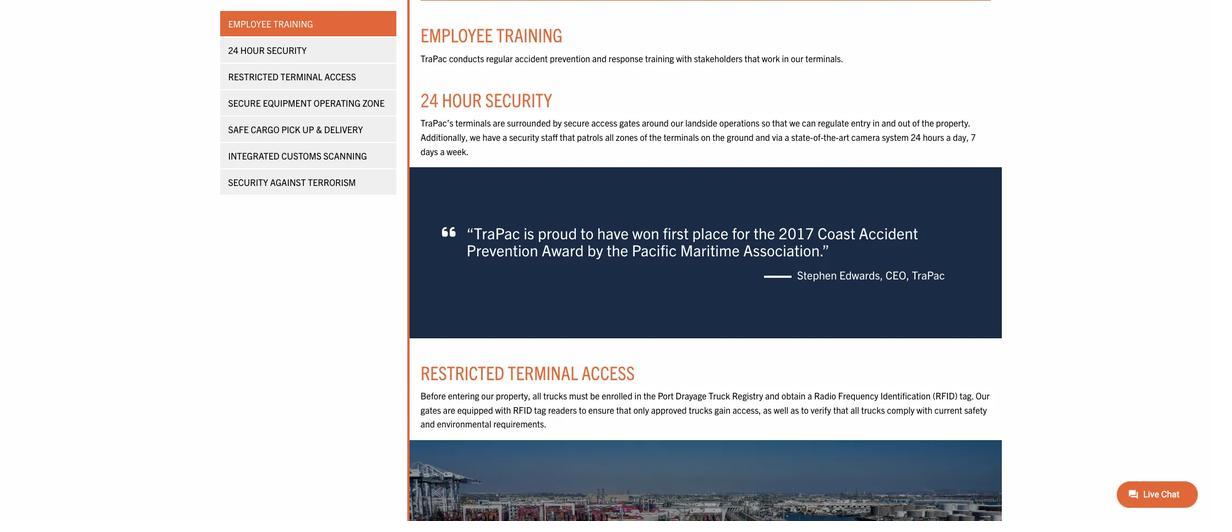 Task type: describe. For each thing, give the bounding box(es) containing it.
safe cargo pick up & delivery
[[228, 124, 363, 135]]

24 hour security link
[[220, 37, 396, 63]]

so
[[762, 118, 770, 129]]

association."
[[743, 240, 830, 260]]

property,
[[496, 390, 531, 401]]

1 horizontal spatial trucks
[[689, 405, 713, 416]]

enrolled
[[602, 390, 633, 401]]

a right days
[[440, 146, 445, 157]]

against
[[270, 177, 306, 188]]

regular
[[486, 53, 513, 64]]

0 vertical spatial we
[[789, 118, 800, 129]]

trapac's terminals are surrounded by secure access gates around our landside operations so that we can regulate entry in and out of the property. additionally, we have a security staff that patrols all zones of the terminals on the ground and via a state-of-the-art camera system 24 hours a day, 7 days a week.
[[421, 118, 976, 157]]

prevention
[[467, 240, 538, 260]]

state-
[[791, 132, 813, 143]]

secure equipment operating zone link
[[220, 90, 396, 116]]

a left security
[[503, 132, 507, 143]]

24 inside trapac's terminals are surrounded by secure access gates around our landside operations so that we can regulate entry in and out of the property. additionally, we have a security staff that patrols all zones of the terminals on the ground and via a state-of-the-art camera system 24 hours a day, 7 days a week.
[[911, 132, 921, 143]]

1 vertical spatial terminals
[[664, 132, 699, 143]]

registry
[[732, 390, 763, 401]]

for
[[732, 223, 750, 243]]

2 horizontal spatial with
[[917, 405, 933, 416]]

(rfid)
[[933, 390, 958, 401]]

on
[[701, 132, 711, 143]]

training
[[645, 53, 674, 64]]

have inside trapac's terminals are surrounded by secure access gates around our landside operations so that we can regulate entry in and out of the property. additionally, we have a security staff that patrols all zones of the terminals on the ground and via a state-of-the-art camera system 24 hours a day, 7 days a week.
[[483, 132, 501, 143]]

operating
[[314, 97, 361, 108]]

0 vertical spatial security
[[267, 45, 307, 56]]

and left out
[[882, 118, 896, 129]]

our
[[976, 390, 990, 401]]

won
[[632, 223, 659, 243]]

0 horizontal spatial training
[[274, 18, 313, 29]]

that down enrolled
[[616, 405, 631, 416]]

only
[[633, 405, 649, 416]]

hours
[[923, 132, 944, 143]]

1 horizontal spatial of
[[912, 118, 920, 129]]

1 horizontal spatial trapac
[[912, 268, 945, 282]]

secure
[[564, 118, 589, 129]]

are inside before entering our property, all trucks must be enrolled in the port drayage truck registry and obtain a radio frequency identification (rfid) tag. our gates are equipped with rfid tag readers to ensure that only approved trucks gain access, as well as to verify that all trucks comply with current safety and environmental requirements.
[[443, 405, 455, 416]]

ensure
[[588, 405, 614, 416]]

1 horizontal spatial employee
[[421, 23, 493, 47]]

environmental
[[437, 419, 491, 430]]

drayage
[[676, 390, 707, 401]]

pick
[[282, 124, 301, 135]]

work
[[762, 53, 780, 64]]

trapac conducts regular accident prevention and response training with stakeholders that work in our terminals.
[[421, 53, 843, 64]]

hour inside 24 hour security link
[[241, 45, 265, 56]]

our inside before entering our property, all trucks must be enrolled in the port drayage truck registry and obtain a radio frequency identification (rfid) tag. our gates are equipped with rfid tag readers to ensure that only approved trucks gain access, as well as to verify that all trucks comply with current safety and environmental requirements.
[[481, 390, 494, 401]]

to inside "trapac is proud to have won first place for the 2017 coast accident prevention award by the pacific maritime association."
[[581, 223, 594, 243]]

gates inside trapac's terminals are surrounded by secure access gates around our landside operations so that we can regulate entry in and out of the property. additionally, we have a security staff that patrols all zones of the terminals on the ground and via a state-of-the-art camera system 24 hours a day, 7 days a week.
[[619, 118, 640, 129]]

regulate
[[818, 118, 849, 129]]

award
[[542, 240, 584, 260]]

2 horizontal spatial trucks
[[861, 405, 885, 416]]

of-
[[813, 132, 824, 143]]

all inside trapac's terminals are surrounded by secure access gates around our landside operations so that we can regulate entry in and out of the property. additionally, we have a security staff that patrols all zones of the terminals on the ground and via a state-of-the-art camera system 24 hours a day, 7 days a week.
[[605, 132, 614, 143]]

be
[[590, 390, 600, 401]]

before entering our property, all trucks must be enrolled in the port drayage truck registry and obtain a radio frequency identification (rfid) tag. our gates are equipped with rfid tag readers to ensure that only approved trucks gain access, as well as to verify that all trucks comply with current safety and environmental requirements.
[[421, 390, 990, 430]]

trapac's
[[421, 118, 453, 129]]

additionally,
[[421, 132, 468, 143]]

the right for
[[754, 223, 775, 243]]

zone
[[363, 97, 385, 108]]

surrounded
[[507, 118, 551, 129]]

24 hour security inside 24 hour security link
[[228, 45, 307, 56]]

2 horizontal spatial all
[[851, 405, 859, 416]]

gates inside before entering our property, all trucks must be enrolled in the port drayage truck registry and obtain a radio frequency identification (rfid) tag. our gates are equipped with rfid tag readers to ensure that only approved trucks gain access, as well as to verify that all trucks comply with current safety and environmental requirements.
[[421, 405, 441, 416]]

coast
[[818, 223, 855, 243]]

by inside "trapac is proud to have won first place for the 2017 coast accident prevention award by the pacific maritime association."
[[587, 240, 603, 260]]

24 inside 24 hour security link
[[228, 45, 239, 56]]

port
[[658, 390, 674, 401]]

place
[[692, 223, 728, 243]]

secure
[[228, 97, 261, 108]]

property.
[[936, 118, 970, 129]]

security against terrorism link
[[220, 170, 396, 195]]

and down before
[[421, 419, 435, 430]]

identification
[[881, 390, 931, 401]]

0 horizontal spatial terminal
[[281, 71, 323, 82]]

1 horizontal spatial restricted
[[421, 361, 504, 384]]

requirements.
[[493, 419, 547, 430]]

delivery
[[324, 124, 363, 135]]

and down so
[[756, 132, 770, 143]]

a left the day,
[[946, 132, 951, 143]]

ceo,
[[886, 268, 909, 282]]

integrated
[[228, 150, 280, 161]]

accident
[[859, 223, 918, 243]]

edwards,
[[839, 268, 883, 282]]

1 horizontal spatial with
[[676, 53, 692, 64]]

gain
[[715, 405, 731, 416]]

1 horizontal spatial employee training
[[421, 23, 563, 47]]

the-
[[824, 132, 839, 143]]

integrated customs scanning
[[228, 150, 367, 161]]

"trapac
[[467, 223, 520, 243]]

truck
[[709, 390, 730, 401]]

that right so
[[772, 118, 787, 129]]

our inside trapac's terminals are surrounded by secure access gates around our landside operations so that we can regulate entry in and out of the property. additionally, we have a security staff that patrols all zones of the terminals on the ground and via a state-of-the-art camera system 24 hours a day, 7 days a week.
[[671, 118, 683, 129]]

employee training link
[[220, 11, 396, 36]]

security
[[509, 132, 539, 143]]

0 horizontal spatial with
[[495, 405, 511, 416]]

1 vertical spatial hour
[[442, 88, 482, 111]]

frequency
[[838, 390, 879, 401]]

2017
[[779, 223, 814, 243]]

1 vertical spatial restricted terminal access
[[421, 361, 635, 384]]

obtain
[[782, 390, 806, 401]]

camera
[[851, 132, 880, 143]]

and left response
[[592, 53, 607, 64]]

1 horizontal spatial training
[[496, 23, 563, 47]]

0 vertical spatial restricted terminal access
[[228, 71, 356, 82]]

the down around
[[649, 132, 662, 143]]

conducts
[[449, 53, 484, 64]]

entering
[[448, 390, 479, 401]]

0 vertical spatial restricted
[[228, 71, 279, 82]]

terminals.
[[806, 53, 843, 64]]

&
[[316, 124, 322, 135]]



Task type: vqa. For each thing, say whether or not it's contained in the screenshot.
Maritime
yes



Task type: locate. For each thing, give the bounding box(es) containing it.
accident
[[515, 53, 548, 64]]

1 vertical spatial have
[[597, 223, 629, 243]]

gates down before
[[421, 405, 441, 416]]

the inside before entering our property, all trucks must be enrolled in the port drayage truck registry and obtain a radio frequency identification (rfid) tag. our gates are equipped with rfid tag readers to ensure that only approved trucks gain access, as well as to verify that all trucks comply with current safety and environmental requirements.
[[644, 390, 656, 401]]

with
[[676, 53, 692, 64], [495, 405, 511, 416], [917, 405, 933, 416]]

a inside before entering our property, all trucks must be enrolled in the port drayage truck registry and obtain a radio frequency identification (rfid) tag. our gates are equipped with rfid tag readers to ensure that only approved trucks gain access, as well as to verify that all trucks comply with current safety and environmental requirements.
[[808, 390, 812, 401]]

trapac left conducts
[[421, 53, 447, 64]]

0 horizontal spatial all
[[533, 390, 541, 401]]

terminals up week.
[[455, 118, 491, 129]]

all up tag on the left
[[533, 390, 541, 401]]

secure equipment operating zone
[[228, 97, 385, 108]]

0 vertical spatial trapac
[[421, 53, 447, 64]]

security up the restricted terminal access link
[[267, 45, 307, 56]]

1 vertical spatial are
[[443, 405, 455, 416]]

in inside trapac's terminals are surrounded by secure access gates around our landside operations so that we can regulate entry in and out of the property. additionally, we have a security staff that patrols all zones of the terminals on the ground and via a state-of-the-art camera system 24 hours a day, 7 days a week.
[[873, 118, 880, 129]]

access up enrolled
[[582, 361, 635, 384]]

our right around
[[671, 118, 683, 129]]

0 vertical spatial are
[[493, 118, 505, 129]]

terminals left on
[[664, 132, 699, 143]]

0 vertical spatial access
[[325, 71, 356, 82]]

1 vertical spatial gates
[[421, 405, 441, 416]]

the left won
[[607, 240, 628, 260]]

0 horizontal spatial restricted
[[228, 71, 279, 82]]

0 horizontal spatial by
[[553, 118, 562, 129]]

trucks down frequency
[[861, 405, 885, 416]]

1 horizontal spatial 24 hour security
[[421, 88, 552, 111]]

0 horizontal spatial have
[[483, 132, 501, 143]]

terminals
[[455, 118, 491, 129], [664, 132, 699, 143]]

restricted up secure at top
[[228, 71, 279, 82]]

equipped
[[457, 405, 493, 416]]

maritime
[[680, 240, 740, 260]]

0 vertical spatial have
[[483, 132, 501, 143]]

1 horizontal spatial our
[[671, 118, 683, 129]]

zones
[[616, 132, 638, 143]]

a left the radio
[[808, 390, 812, 401]]

pacific
[[632, 240, 677, 260]]

terminal
[[281, 71, 323, 82], [508, 361, 578, 384]]

0 horizontal spatial restricted terminal access
[[228, 71, 356, 82]]

trapac right ceo,
[[912, 268, 945, 282]]

trapac
[[421, 53, 447, 64], [912, 268, 945, 282]]

1 vertical spatial trapac
[[912, 268, 945, 282]]

1 horizontal spatial in
[[782, 53, 789, 64]]

safe
[[228, 124, 249, 135]]

2 horizontal spatial in
[[873, 118, 880, 129]]

security down integrated in the left top of the page
[[228, 177, 268, 188]]

day,
[[953, 132, 969, 143]]

well
[[774, 405, 789, 416]]

patrols
[[577, 132, 603, 143]]

24 hour security down employee training link
[[228, 45, 307, 56]]

cargo
[[251, 124, 280, 135]]

are inside trapac's terminals are surrounded by secure access gates around our landside operations so that we can regulate entry in and out of the property. additionally, we have a security staff that patrols all zones of the terminals on the ground and via a state-of-the-art camera system 24 hours a day, 7 days a week.
[[493, 118, 505, 129]]

1 horizontal spatial 24
[[421, 88, 438, 111]]

2 horizontal spatial our
[[791, 53, 804, 64]]

1 vertical spatial 24
[[421, 88, 438, 111]]

restricted terminal access up property,
[[421, 361, 635, 384]]

0 horizontal spatial as
[[763, 405, 772, 416]]

access
[[591, 118, 617, 129]]

restricted terminal access link
[[220, 64, 396, 89]]

the right on
[[713, 132, 725, 143]]

stephen edwards, ceo, trapac
[[797, 268, 945, 282]]

restricted terminal access
[[228, 71, 356, 82], [421, 361, 635, 384]]

1 vertical spatial security
[[485, 88, 552, 111]]

out
[[898, 118, 910, 129]]

in
[[782, 53, 789, 64], [873, 118, 880, 129], [635, 390, 641, 401]]

safe cargo pick up & delivery link
[[220, 117, 396, 142]]

by up 'staff'
[[553, 118, 562, 129]]

24 left hours
[[911, 132, 921, 143]]

approved
[[651, 405, 687, 416]]

in right work
[[782, 53, 789, 64]]

we left can
[[789, 118, 800, 129]]

0 vertical spatial terminal
[[281, 71, 323, 82]]

1 vertical spatial 24 hour security
[[421, 88, 552, 111]]

1 vertical spatial by
[[587, 240, 603, 260]]

1 vertical spatial restricted
[[421, 361, 504, 384]]

0 horizontal spatial terminals
[[455, 118, 491, 129]]

prevention
[[550, 53, 590, 64]]

of
[[912, 118, 920, 129], [640, 132, 647, 143]]

2 vertical spatial security
[[228, 177, 268, 188]]

and up the well
[[765, 390, 780, 401]]

of right out
[[912, 118, 920, 129]]

0 horizontal spatial employee training
[[228, 18, 313, 29]]

scanning
[[324, 150, 367, 161]]

0 vertical spatial gates
[[619, 118, 640, 129]]

operations
[[719, 118, 760, 129]]

have left security
[[483, 132, 501, 143]]

0 horizontal spatial in
[[635, 390, 641, 401]]

1 vertical spatial terminal
[[508, 361, 578, 384]]

1 horizontal spatial access
[[582, 361, 635, 384]]

1 vertical spatial our
[[671, 118, 683, 129]]

are left "surrounded"
[[493, 118, 505, 129]]

tag
[[534, 405, 546, 416]]

0 horizontal spatial we
[[470, 132, 481, 143]]

1 horizontal spatial have
[[597, 223, 629, 243]]

integrated customs scanning link
[[220, 143, 396, 168]]

current
[[935, 405, 962, 416]]

in up only
[[635, 390, 641, 401]]

security up "surrounded"
[[485, 88, 552, 111]]

1 vertical spatial we
[[470, 132, 481, 143]]

in right entry
[[873, 118, 880, 129]]

training up the accident
[[496, 23, 563, 47]]

employee training up 24 hour security link
[[228, 18, 313, 29]]

7
[[971, 132, 976, 143]]

0 horizontal spatial gates
[[421, 405, 441, 416]]

in inside before entering our property, all trucks must be enrolled in the port drayage truck registry and obtain a radio frequency identification (rfid) tag. our gates are equipped with rfid tag readers to ensure that only approved trucks gain access, as well as to verify that all trucks comply with current safety and environmental requirements.
[[635, 390, 641, 401]]

0 horizontal spatial employee
[[228, 18, 272, 29]]

1 horizontal spatial gates
[[619, 118, 640, 129]]

response
[[609, 53, 643, 64]]

radio
[[814, 390, 836, 401]]

2 vertical spatial our
[[481, 390, 494, 401]]

first
[[663, 223, 689, 243]]

access up operating
[[325, 71, 356, 82]]

trucks down drayage
[[689, 405, 713, 416]]

customs
[[282, 150, 322, 161]]

0 horizontal spatial of
[[640, 132, 647, 143]]

solid image
[[442, 225, 456, 240]]

stakeholders
[[694, 53, 743, 64]]

1 vertical spatial all
[[533, 390, 541, 401]]

that right verify
[[833, 405, 849, 416]]

0 vertical spatial of
[[912, 118, 920, 129]]

1 horizontal spatial all
[[605, 132, 614, 143]]

proud
[[538, 223, 577, 243]]

employee training up regular in the left of the page
[[421, 23, 563, 47]]

gates up zones
[[619, 118, 640, 129]]

1 horizontal spatial terminal
[[508, 361, 578, 384]]

0 horizontal spatial are
[[443, 405, 455, 416]]

all down frequency
[[851, 405, 859, 416]]

gates
[[619, 118, 640, 129], [421, 405, 441, 416]]

as left the well
[[763, 405, 772, 416]]

week.
[[447, 146, 469, 157]]

0 horizontal spatial trucks
[[543, 390, 567, 401]]

the up hours
[[922, 118, 934, 129]]

safety
[[964, 405, 987, 416]]

training
[[274, 18, 313, 29], [496, 23, 563, 47]]

that left work
[[745, 53, 760, 64]]

is
[[524, 223, 534, 243]]

training up 24 hour security link
[[274, 18, 313, 29]]

before
[[421, 390, 446, 401]]

24 hour security down regular in the left of the page
[[421, 88, 552, 111]]

2 as from the left
[[791, 405, 799, 416]]

our up equipped
[[481, 390, 494, 401]]

1 vertical spatial access
[[582, 361, 635, 384]]

0 vertical spatial hour
[[241, 45, 265, 56]]

0 horizontal spatial 24
[[228, 45, 239, 56]]

0 vertical spatial by
[[553, 118, 562, 129]]

0 vertical spatial 24
[[228, 45, 239, 56]]

staff
[[541, 132, 558, 143]]

ground
[[727, 132, 754, 143]]

1 horizontal spatial by
[[587, 240, 603, 260]]

rfid
[[513, 405, 532, 416]]

have inside "trapac is proud to have won first place for the 2017 coast accident prevention award by the pacific maritime association."
[[597, 223, 629, 243]]

have left won
[[597, 223, 629, 243]]

0 vertical spatial 24 hour security
[[228, 45, 307, 56]]

landside
[[685, 118, 717, 129]]

access
[[325, 71, 356, 82], [582, 361, 635, 384]]

1 vertical spatial in
[[873, 118, 880, 129]]

to left verify
[[801, 405, 809, 416]]

0 horizontal spatial 24 hour security
[[228, 45, 307, 56]]

restricted terminal access up the equipment
[[228, 71, 356, 82]]

1 as from the left
[[763, 405, 772, 416]]

0 vertical spatial our
[[791, 53, 804, 64]]

to down must
[[579, 405, 586, 416]]

0 vertical spatial all
[[605, 132, 614, 143]]

all
[[605, 132, 614, 143], [533, 390, 541, 401], [851, 405, 859, 416]]

with down property,
[[495, 405, 511, 416]]

stephen
[[797, 268, 837, 282]]

"trapac is proud to have won first place for the 2017 coast accident prevention award by the pacific maritime association."
[[467, 223, 918, 260]]

readers
[[548, 405, 577, 416]]

by
[[553, 118, 562, 129], [587, 240, 603, 260]]

terminal up tag on the left
[[508, 361, 578, 384]]

access,
[[733, 405, 761, 416]]

security against terrorism
[[228, 177, 356, 188]]

and
[[592, 53, 607, 64], [882, 118, 896, 129], [756, 132, 770, 143], [765, 390, 780, 401], [421, 419, 435, 430]]

the left port
[[644, 390, 656, 401]]

system
[[882, 132, 909, 143]]

security
[[267, 45, 307, 56], [485, 88, 552, 111], [228, 177, 268, 188]]

employee
[[228, 18, 272, 29], [421, 23, 493, 47]]

0 horizontal spatial trapac
[[421, 53, 447, 64]]

of right zones
[[640, 132, 647, 143]]

0 vertical spatial terminals
[[455, 118, 491, 129]]

are down entering
[[443, 405, 455, 416]]

via
[[772, 132, 783, 143]]

0 vertical spatial in
[[782, 53, 789, 64]]

restricted
[[228, 71, 279, 82], [421, 361, 504, 384]]

with right training
[[676, 53, 692, 64]]

1 horizontal spatial as
[[791, 405, 799, 416]]

as right the well
[[791, 405, 799, 416]]

hour up secure at top
[[241, 45, 265, 56]]

a right via at the top of the page
[[785, 132, 789, 143]]

2 vertical spatial in
[[635, 390, 641, 401]]

verify
[[811, 405, 831, 416]]

can
[[802, 118, 816, 129]]

1 vertical spatial of
[[640, 132, 647, 143]]

0 horizontal spatial our
[[481, 390, 494, 401]]

2 vertical spatial all
[[851, 405, 859, 416]]

the
[[922, 118, 934, 129], [649, 132, 662, 143], [713, 132, 725, 143], [754, 223, 775, 243], [607, 240, 628, 260], [644, 390, 656, 401]]

0 horizontal spatial access
[[325, 71, 356, 82]]

terrorism
[[308, 177, 356, 188]]

equipment
[[263, 97, 312, 108]]

24
[[228, 45, 239, 56], [421, 88, 438, 111], [911, 132, 921, 143]]

1 horizontal spatial hour
[[442, 88, 482, 111]]

all down access
[[605, 132, 614, 143]]

with down the identification
[[917, 405, 933, 416]]

tag.
[[960, 390, 974, 401]]

restricted up entering
[[421, 361, 504, 384]]

that down secure
[[560, 132, 575, 143]]

2 vertical spatial 24
[[911, 132, 921, 143]]

1 horizontal spatial restricted terminal access
[[421, 361, 635, 384]]

24 up secure at top
[[228, 45, 239, 56]]

by inside trapac's terminals are surrounded by secure access gates around our landside operations so that we can regulate entry in and out of the property. additionally, we have a security staff that patrols all zones of the terminals on the ground and via a state-of-the-art camera system 24 hours a day, 7 days a week.
[[553, 118, 562, 129]]

we right additionally, on the top
[[470, 132, 481, 143]]

to right the proud
[[581, 223, 594, 243]]

1 horizontal spatial terminals
[[664, 132, 699, 143]]

our right work
[[791, 53, 804, 64]]

24 up the trapac's
[[421, 88, 438, 111]]

0 horizontal spatial hour
[[241, 45, 265, 56]]

trucks up readers
[[543, 390, 567, 401]]

2 horizontal spatial 24
[[911, 132, 921, 143]]

by right award
[[587, 240, 603, 260]]

1 horizontal spatial are
[[493, 118, 505, 129]]

1 horizontal spatial we
[[789, 118, 800, 129]]

hour up the trapac's
[[442, 88, 482, 111]]

terminal up "secure equipment operating zone"
[[281, 71, 323, 82]]



